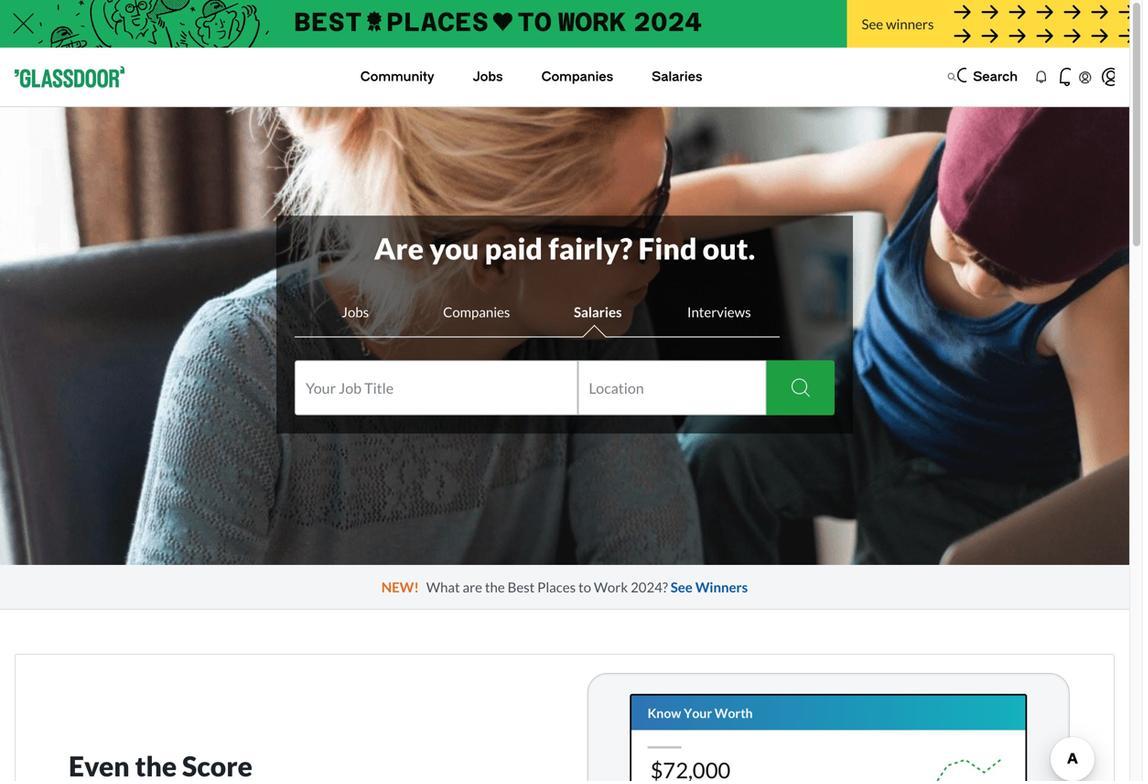 Task type: describe. For each thing, give the bounding box(es) containing it.
best
[[508, 579, 535, 595]]

work
[[594, 579, 628, 595]]

discover salaries image
[[572, 662, 1086, 781]]

Keyword field
[[306, 360, 567, 415]]

1 vertical spatial see
[[671, 579, 693, 595]]

none field location
[[578, 360, 767, 415]]

you
[[430, 231, 479, 266]]

out.
[[703, 231, 756, 266]]

interviews
[[688, 304, 752, 320]]

winners
[[696, 579, 748, 595]]

1 vertical spatial jobs
[[342, 304, 369, 320]]

search button
[[939, 59, 1028, 95]]

community link
[[361, 48, 435, 106]]

places
[[538, 579, 576, 595]]

see winners
[[862, 16, 935, 32]]

lottie animation container image inside "search" "button"
[[948, 68, 958, 86]]

search
[[974, 69, 1018, 84]]

new! what are the best places to work 2024? see winners
[[382, 579, 748, 595]]

new!
[[382, 579, 419, 595]]



Task type: vqa. For each thing, say whether or not it's contained in the screenshot.
top the 1
no



Task type: locate. For each thing, give the bounding box(es) containing it.
winners
[[887, 16, 935, 32]]

are
[[374, 231, 424, 266]]

the
[[485, 579, 505, 595]]

are you paid fairly? find out.
[[374, 231, 756, 266]]

Location field
[[589, 360, 756, 415]]

companies right jobs link
[[542, 69, 614, 84]]

lottie animation container image
[[287, 48, 361, 104], [287, 48, 361, 104], [1072, 55, 1100, 99], [948, 68, 958, 86]]

companies link
[[542, 48, 614, 106]]

1 horizontal spatial jobs
[[473, 69, 503, 84]]

0 horizontal spatial salaries
[[574, 304, 622, 320]]

see
[[862, 16, 884, 32], [671, 579, 693, 595]]

0 vertical spatial see
[[862, 16, 884, 32]]

0 vertical spatial companies
[[542, 69, 614, 84]]

paid
[[485, 231, 543, 266]]

see right 2024?
[[671, 579, 693, 595]]

jobs
[[473, 69, 503, 84], [342, 304, 369, 320]]

fairly?
[[549, 231, 633, 266]]

1 horizontal spatial companies
[[542, 69, 614, 84]]

1 horizontal spatial salaries
[[652, 69, 703, 84]]

salaries
[[652, 69, 703, 84], [574, 304, 622, 320]]

1 horizontal spatial see
[[862, 16, 884, 32]]

homepage highlight image image
[[531, 434, 599, 457]]

none field "keyword"
[[295, 360, 578, 415]]

see left winners
[[862, 16, 884, 32]]

2 none field from the left
[[578, 360, 767, 415]]

companies down you
[[443, 304, 511, 320]]

1 none field from the left
[[295, 360, 578, 415]]

0 horizontal spatial jobs
[[342, 304, 369, 320]]

lottie animation container image inside "search" "button"
[[948, 68, 958, 86]]

0 vertical spatial salaries
[[652, 69, 703, 84]]

None field
[[295, 360, 578, 415], [578, 360, 767, 415]]

2024?
[[631, 579, 668, 595]]

lottie animation container image
[[1028, 55, 1057, 99], [1028, 55, 1057, 99], [1072, 55, 1100, 99], [948, 68, 958, 86]]

1 vertical spatial companies
[[443, 304, 511, 320]]

jobs link
[[473, 48, 503, 106]]

see winners link
[[848, 0, 1130, 49]]

1 vertical spatial salaries
[[574, 304, 622, 320]]

find
[[639, 231, 697, 266]]

0 horizontal spatial see
[[671, 579, 693, 595]]

companies
[[542, 69, 614, 84], [443, 304, 511, 320]]

salaries link
[[652, 48, 703, 106]]

0 horizontal spatial companies
[[443, 304, 511, 320]]

are
[[463, 579, 483, 595]]

what
[[427, 579, 460, 595]]

0 vertical spatial jobs
[[473, 69, 503, 84]]

to
[[579, 579, 592, 595]]

community
[[361, 69, 435, 84]]



